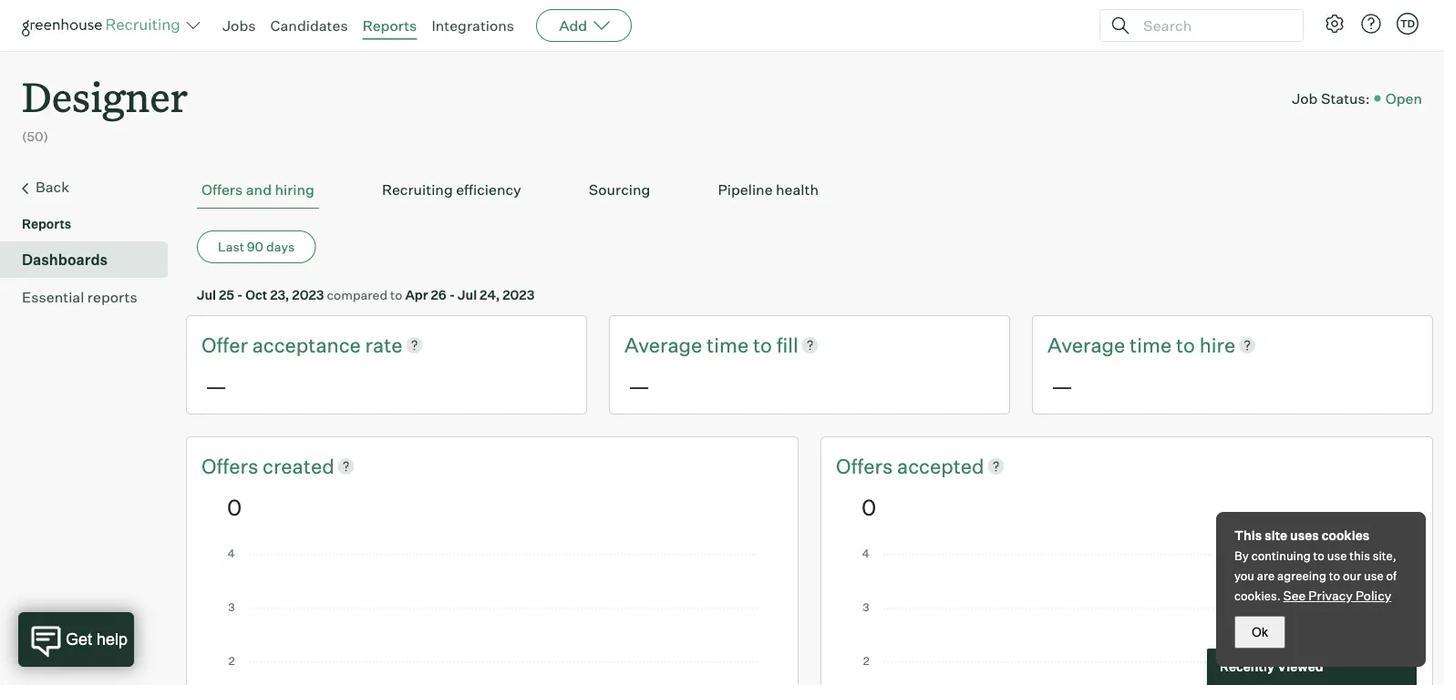Task type: vqa. For each thing, say whether or not it's contained in the screenshot.
BACK
yes



Task type: describe. For each thing, give the bounding box(es) containing it.
1 jul from the left
[[197, 287, 216, 303]]

cookies
[[1322, 528, 1370, 544]]

0 for accepted
[[862, 494, 877, 521]]

rate link
[[365, 331, 403, 359]]

uses
[[1291, 528, 1319, 544]]

this site uses cookies
[[1235, 528, 1370, 544]]

sourcing
[[589, 181, 651, 199]]

recruiting efficiency
[[382, 181, 521, 199]]

designer
[[22, 69, 188, 123]]

time for fill
[[707, 333, 749, 358]]

essential reports link
[[22, 287, 161, 308]]

offers and hiring button
[[197, 172, 319, 209]]

rate
[[365, 333, 403, 358]]

ok
[[1252, 626, 1269, 640]]

to link for hire
[[1176, 331, 1200, 359]]

dashboards
[[22, 251, 108, 269]]

this
[[1350, 549, 1371, 564]]

25
[[219, 287, 234, 303]]

recently viewed
[[1220, 659, 1324, 675]]

pipeline health
[[718, 181, 819, 199]]

essential reports
[[22, 288, 137, 307]]

are
[[1258, 569, 1275, 584]]

jobs link
[[223, 16, 256, 35]]

to link for fill
[[753, 331, 777, 359]]

candidates link
[[270, 16, 348, 35]]

acceptance
[[252, 333, 361, 358]]

job status:
[[1293, 89, 1370, 108]]

0 horizontal spatial use
[[1328, 549, 1347, 564]]

time for hire
[[1130, 333, 1172, 358]]

agreeing
[[1278, 569, 1327, 584]]

xychart image for accepted
[[862, 550, 1393, 686]]

health
[[776, 181, 819, 199]]

1 horizontal spatial reports
[[363, 16, 417, 35]]

back link
[[22, 176, 161, 200]]

offers link for accepted
[[836, 452, 897, 480]]

offer
[[202, 333, 248, 358]]

back
[[36, 178, 69, 196]]

1 - from the left
[[237, 287, 243, 303]]

cookies.
[[1235, 589, 1281, 604]]

jobs
[[223, 16, 256, 35]]

fill link
[[777, 331, 799, 359]]

see privacy policy link
[[1284, 588, 1392, 604]]

essential
[[22, 288, 84, 307]]

candidates
[[270, 16, 348, 35]]

add button
[[536, 9, 632, 42]]

time link for fill
[[707, 331, 753, 359]]

sourcing button
[[584, 172, 655, 209]]

to left hire
[[1176, 333, 1196, 358]]

by continuing to use this site, you are agreeing to our use of cookies.
[[1235, 549, 1397, 604]]

our
[[1343, 569, 1362, 584]]

(50)
[[22, 128, 48, 144]]

created link
[[263, 452, 334, 480]]

privacy
[[1309, 588, 1353, 604]]

viewed
[[1278, 659, 1324, 675]]

greenhouse recruiting image
[[22, 15, 186, 36]]

0 for created
[[227, 494, 242, 521]]

offers for created
[[202, 454, 263, 479]]

fill
[[777, 333, 799, 358]]

efficiency
[[456, 181, 521, 199]]

offers for accepted
[[836, 454, 897, 479]]

status:
[[1321, 89, 1370, 108]]

and
[[246, 181, 272, 199]]

offers and hiring
[[202, 181, 315, 199]]

integrations
[[432, 16, 515, 35]]

offers link for created
[[202, 452, 263, 480]]

to left fill
[[753, 333, 772, 358]]

td button
[[1397, 13, 1419, 35]]

jul 25 - oct 23, 2023 compared to apr 26 - jul 24, 2023
[[197, 287, 535, 303]]

oct
[[246, 287, 267, 303]]

offer acceptance
[[202, 333, 365, 358]]

accepted
[[897, 454, 985, 479]]

1 — from the left
[[205, 373, 227, 400]]

reports
[[87, 288, 137, 307]]

td button
[[1394, 9, 1423, 38]]

days
[[266, 239, 295, 255]]

recruiting
[[382, 181, 453, 199]]

policy
[[1356, 588, 1392, 604]]

1 vertical spatial use
[[1364, 569, 1384, 584]]



Task type: locate. For each thing, give the bounding box(es) containing it.
-
[[237, 287, 243, 303], [449, 287, 455, 303]]

dashboards link
[[22, 249, 161, 271]]

0 horizontal spatial 2023
[[292, 287, 324, 303]]

recruiting efficiency button
[[377, 172, 526, 209]]

use
[[1328, 549, 1347, 564], [1364, 569, 1384, 584]]

1 horizontal spatial time link
[[1130, 331, 1176, 359]]

0 horizontal spatial 0
[[227, 494, 242, 521]]

reports down back
[[22, 216, 71, 232]]

23,
[[270, 287, 289, 303]]

2023 right 23, at left
[[292, 287, 324, 303]]

time link for hire
[[1130, 331, 1176, 359]]

1 horizontal spatial to link
[[1176, 331, 1200, 359]]

1 xychart image from the left
[[227, 550, 758, 686]]

1 horizontal spatial jul
[[458, 287, 477, 303]]

last 90 days button
[[197, 231, 316, 264]]

last
[[218, 239, 244, 255]]

tab list containing offers and hiring
[[197, 172, 1423, 209]]

continuing
[[1252, 549, 1311, 564]]

1 horizontal spatial average link
[[1048, 331, 1130, 359]]

jul left 24,
[[458, 287, 477, 303]]

accepted link
[[897, 452, 985, 480]]

1 to link from the left
[[753, 331, 777, 359]]

3 — from the left
[[1052, 373, 1074, 400]]

time link
[[707, 331, 753, 359], [1130, 331, 1176, 359]]

site
[[1265, 528, 1288, 544]]

1 offers link from the left
[[202, 452, 263, 480]]

configure image
[[1324, 13, 1346, 35]]

xychart image
[[227, 550, 758, 686], [862, 550, 1393, 686]]

last 90 days
[[218, 239, 295, 255]]

offers link
[[202, 452, 263, 480], [836, 452, 897, 480]]

2023
[[292, 287, 324, 303], [503, 287, 535, 303]]

0 vertical spatial reports
[[363, 16, 417, 35]]

1 average time to from the left
[[625, 333, 777, 358]]

time
[[707, 333, 749, 358], [1130, 333, 1172, 358]]

to left the our
[[1329, 569, 1341, 584]]

2 to link from the left
[[1176, 331, 1200, 359]]

time left hire
[[1130, 333, 1172, 358]]

2 time from the left
[[1130, 333, 1172, 358]]

average time to for fill
[[625, 333, 777, 358]]

designer (50)
[[22, 69, 188, 144]]

to down uses
[[1314, 549, 1325, 564]]

pipeline
[[718, 181, 773, 199]]

xychart image for created
[[227, 550, 758, 686]]

1 horizontal spatial -
[[449, 287, 455, 303]]

0 horizontal spatial average link
[[625, 331, 707, 359]]

- right the 26
[[449, 287, 455, 303]]

1 horizontal spatial time
[[1130, 333, 1172, 358]]

integrations link
[[432, 16, 515, 35]]

0 horizontal spatial average time to
[[625, 333, 777, 358]]

recently
[[1220, 659, 1275, 675]]

2 2023 from the left
[[503, 287, 535, 303]]

2 average from the left
[[1048, 333, 1126, 358]]

this
[[1235, 528, 1262, 544]]

to
[[390, 287, 403, 303], [753, 333, 772, 358], [1176, 333, 1196, 358], [1314, 549, 1325, 564], [1329, 569, 1341, 584]]

see privacy policy
[[1284, 588, 1392, 604]]

1 horizontal spatial 0
[[862, 494, 877, 521]]

average link for hire
[[1048, 331, 1130, 359]]

90
[[247, 239, 264, 255]]

job
[[1293, 89, 1318, 108]]

26
[[431, 287, 447, 303]]

1 horizontal spatial offers link
[[836, 452, 897, 480]]

average for fill
[[625, 333, 703, 358]]

2 - from the left
[[449, 287, 455, 303]]

1 time link from the left
[[707, 331, 753, 359]]

1 horizontal spatial average
[[1048, 333, 1126, 358]]

2 jul from the left
[[458, 287, 477, 303]]

— for fill
[[628, 373, 650, 400]]

average for hire
[[1048, 333, 1126, 358]]

0 horizontal spatial to link
[[753, 331, 777, 359]]

2 — from the left
[[628, 373, 650, 400]]

2 average link from the left
[[1048, 331, 1130, 359]]

0 horizontal spatial reports
[[22, 216, 71, 232]]

0 horizontal spatial time link
[[707, 331, 753, 359]]

apr
[[405, 287, 428, 303]]

compared
[[327, 287, 388, 303]]

td
[[1401, 17, 1416, 30]]

open
[[1386, 89, 1423, 108]]

tab list
[[197, 172, 1423, 209]]

acceptance link
[[252, 331, 365, 359]]

2 xychart image from the left
[[862, 550, 1393, 686]]

jul left 25
[[197, 287, 216, 303]]

ok button
[[1235, 617, 1286, 649]]

1 average from the left
[[625, 333, 703, 358]]

0 horizontal spatial -
[[237, 287, 243, 303]]

reports
[[363, 16, 417, 35], [22, 216, 71, 232]]

0 horizontal spatial xychart image
[[227, 550, 758, 686]]

pipeline health button
[[714, 172, 824, 209]]

1 2023 from the left
[[292, 287, 324, 303]]

time link left hire link
[[1130, 331, 1176, 359]]

1 horizontal spatial average time to
[[1048, 333, 1200, 358]]

0
[[227, 494, 242, 521], [862, 494, 877, 521]]

—
[[205, 373, 227, 400], [628, 373, 650, 400], [1052, 373, 1074, 400]]

designer link
[[22, 51, 188, 127]]

offers inside button
[[202, 181, 243, 199]]

- right 25
[[237, 287, 243, 303]]

of
[[1387, 569, 1397, 584]]

2 time link from the left
[[1130, 331, 1176, 359]]

2 offers link from the left
[[836, 452, 897, 480]]

see
[[1284, 588, 1306, 604]]

time link left fill 'link'
[[707, 331, 753, 359]]

average time to
[[625, 333, 777, 358], [1048, 333, 1200, 358]]

0 horizontal spatial —
[[205, 373, 227, 400]]

hire
[[1200, 333, 1236, 358]]

1 average link from the left
[[625, 331, 707, 359]]

0 horizontal spatial time
[[707, 333, 749, 358]]

average link for fill
[[625, 331, 707, 359]]

add
[[559, 16, 588, 35]]

use down cookies
[[1328, 549, 1347, 564]]

by
[[1235, 549, 1249, 564]]

2 horizontal spatial —
[[1052, 373, 1074, 400]]

2 average time to from the left
[[1048, 333, 1200, 358]]

1 horizontal spatial use
[[1364, 569, 1384, 584]]

1 time from the left
[[707, 333, 749, 358]]

site,
[[1373, 549, 1397, 564]]

time left fill
[[707, 333, 749, 358]]

1 0 from the left
[[227, 494, 242, 521]]

you
[[1235, 569, 1255, 584]]

created
[[263, 454, 334, 479]]

0 vertical spatial use
[[1328, 549, 1347, 564]]

use left of
[[1364, 569, 1384, 584]]

offers
[[202, 181, 243, 199], [202, 454, 263, 479], [836, 454, 897, 479]]

Search text field
[[1139, 12, 1287, 39]]

average time to for hire
[[1048, 333, 1200, 358]]

0 horizontal spatial offers link
[[202, 452, 263, 480]]

2 0 from the left
[[862, 494, 877, 521]]

0 horizontal spatial jul
[[197, 287, 216, 303]]

to left apr
[[390, 287, 403, 303]]

0 horizontal spatial average
[[625, 333, 703, 358]]

reports link
[[363, 16, 417, 35]]

1 horizontal spatial —
[[628, 373, 650, 400]]

reports right candidates link
[[363, 16, 417, 35]]

2023 right 24,
[[503, 287, 535, 303]]

— for hire
[[1052, 373, 1074, 400]]

1 horizontal spatial xychart image
[[862, 550, 1393, 686]]

to link
[[753, 331, 777, 359], [1176, 331, 1200, 359]]

hire link
[[1200, 331, 1236, 359]]

24,
[[480, 287, 500, 303]]

hiring
[[275, 181, 315, 199]]

1 vertical spatial reports
[[22, 216, 71, 232]]

average
[[625, 333, 703, 358], [1048, 333, 1126, 358]]

1 horizontal spatial 2023
[[503, 287, 535, 303]]

offer link
[[202, 331, 252, 359]]



